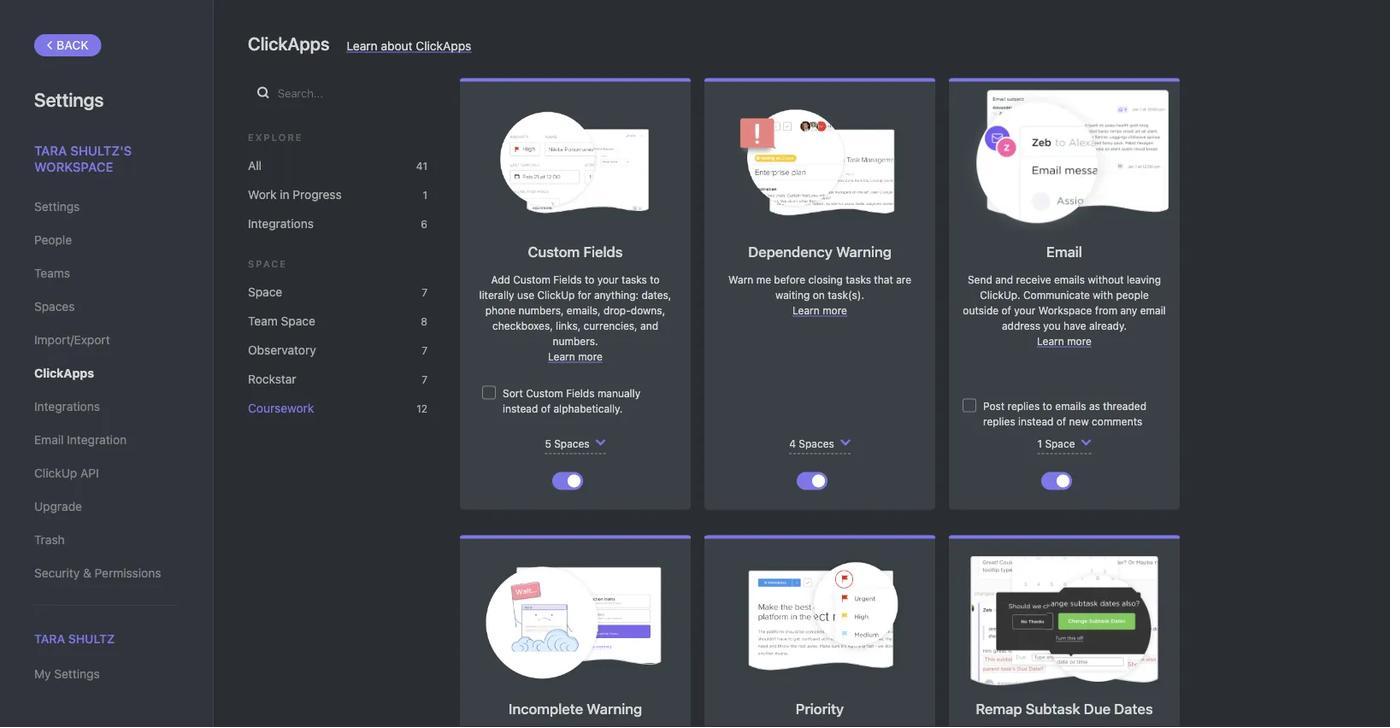 Task type: locate. For each thing, give the bounding box(es) containing it.
tara
[[34, 143, 67, 158], [34, 633, 65, 647]]

1 horizontal spatial clickup
[[538, 290, 575, 302]]

1 tara from the top
[[34, 143, 67, 158]]

5
[[545, 438, 552, 450]]

replies down the post
[[984, 416, 1016, 428]]

clickup api
[[34, 467, 99, 481]]

tara up workspace
[[34, 143, 67, 158]]

add custom fields to your tasks to literally use clickup for anything: dates, phone numbers, emails, drop-downs, checkboxes, links, currencies, and numbers. learn more
[[480, 274, 672, 363]]

clickapps right about
[[416, 38, 472, 53]]

custom inside sort custom fields manually instead of alphabetically.
[[526, 388, 563, 400]]

to up "for"
[[585, 274, 595, 286]]

import/export link
[[34, 326, 179, 355]]

settings up people
[[34, 200, 80, 214]]

learn down numbers. on the left
[[548, 351, 575, 363]]

settings
[[34, 88, 104, 110], [34, 200, 80, 214], [54, 668, 100, 682]]

2 vertical spatial more
[[578, 351, 603, 363]]

email inside settings element
[[34, 433, 64, 447]]

to
[[585, 274, 595, 286], [650, 274, 660, 286], [1043, 401, 1053, 413]]

learn more link
[[793, 305, 848, 317], [1038, 336, 1092, 348], [548, 351, 603, 363]]

observatory
[[248, 343, 316, 357]]

1 vertical spatial 7
[[422, 345, 428, 357]]

0 horizontal spatial clickapps
[[34, 367, 94, 381]]

2 tara from the top
[[34, 633, 65, 647]]

0 horizontal spatial learn more link
[[548, 351, 603, 363]]

0 vertical spatial more
[[823, 305, 848, 317]]

2 horizontal spatial spaces
[[799, 438, 835, 450]]

2 vertical spatial settings
[[54, 668, 100, 682]]

settings down back link
[[34, 88, 104, 110]]

on
[[813, 290, 825, 302]]

2 horizontal spatial to
[[1043, 401, 1053, 413]]

1 vertical spatial replies
[[984, 416, 1016, 428]]

1 down post replies to emails as threaded replies instead of new comments
[[1038, 438, 1043, 450]]

security & permissions
[[34, 567, 161, 581]]

0 horizontal spatial email
[[34, 433, 64, 447]]

learn down on
[[793, 305, 820, 317]]

2 vertical spatial 7
[[422, 374, 428, 386]]

sort
[[503, 388, 523, 400]]

1 horizontal spatial integrations
[[248, 216, 314, 231]]

spaces for 5 spaces
[[554, 438, 590, 450]]

workspace
[[34, 160, 113, 174]]

email
[[1047, 243, 1083, 260], [34, 433, 64, 447]]

learn inside warn me before closing tasks that are waiting on task(s). learn more
[[793, 305, 820, 317]]

fields up alphabetically.
[[566, 388, 595, 400]]

1
[[423, 189, 428, 201], [1038, 438, 1043, 450]]

tara inside tara shultz's workspace
[[34, 143, 67, 158]]

instead up '1 space'
[[1019, 416, 1054, 428]]

progress
[[293, 187, 342, 201]]

dependency warning
[[749, 243, 892, 260]]

more
[[823, 305, 848, 317], [1068, 336, 1092, 348], [578, 351, 603, 363]]

permissions
[[95, 567, 161, 581]]

tasks
[[622, 274, 647, 286], [846, 274, 872, 286]]

1 up 6
[[423, 189, 428, 201]]

1 vertical spatial tara
[[34, 633, 65, 647]]

more down numbers. on the left
[[578, 351, 603, 363]]

0 vertical spatial learn more link
[[793, 305, 848, 317]]

tasks up anything:
[[622, 274, 647, 286]]

1 horizontal spatial of
[[1057, 416, 1067, 428]]

0 horizontal spatial more
[[578, 351, 603, 363]]

clickup up numbers,
[[538, 290, 575, 302]]

task(s).
[[828, 290, 865, 302]]

0 horizontal spatial spaces
[[34, 300, 75, 314]]

7 up 12
[[422, 374, 428, 386]]

warning up that on the top of the page
[[837, 243, 892, 260]]

1 vertical spatial clickup
[[34, 467, 77, 481]]

2 7 from the top
[[422, 345, 428, 357]]

literally
[[480, 290, 515, 302]]

my settings link
[[34, 661, 179, 690]]

0 vertical spatial of
[[541, 403, 551, 415]]

warning for dependency warning
[[837, 243, 892, 260]]

more up emails
[[1068, 336, 1092, 348]]

fields for to
[[554, 274, 582, 286]]

custom for sort
[[526, 388, 563, 400]]

fields
[[584, 243, 623, 260], [554, 274, 582, 286], [566, 388, 595, 400]]

7
[[422, 287, 428, 299], [422, 345, 428, 357], [422, 374, 428, 386]]

learn more link up emails
[[1038, 336, 1092, 348]]

3 7 from the top
[[422, 374, 428, 386]]

threaded
[[1104, 401, 1147, 413]]

of inside post replies to emails as threaded replies instead of new comments
[[1057, 416, 1067, 428]]

0 vertical spatial warning
[[837, 243, 892, 260]]

0 vertical spatial 1
[[423, 189, 428, 201]]

0 vertical spatial instead
[[503, 403, 538, 415]]

shultz's
[[70, 143, 132, 158]]

in
[[280, 187, 290, 201]]

learn more link for warning
[[793, 305, 848, 317]]

of up 5
[[541, 403, 551, 415]]

1 tasks from the left
[[622, 274, 647, 286]]

1 horizontal spatial email
[[1047, 243, 1083, 260]]

2 horizontal spatial more
[[1068, 336, 1092, 348]]

0 vertical spatial clickup
[[538, 290, 575, 302]]

custom inside 'add custom fields to your tasks to literally use clickup for anything: dates, phone numbers, emails, drop-downs, checkboxes, links, currencies, and numbers. learn more'
[[513, 274, 551, 286]]

add
[[491, 274, 511, 286]]

downs,
[[631, 305, 666, 317]]

clickapps down "import/export"
[[34, 367, 94, 381]]

0 horizontal spatial of
[[541, 403, 551, 415]]

0 vertical spatial settings
[[34, 88, 104, 110]]

clickapps up "search..." text field
[[248, 33, 330, 54]]

more inside 'add custom fields to your tasks to literally use clickup for anything: dates, phone numbers, emails, drop-downs, checkboxes, links, currencies, and numbers. learn more'
[[578, 351, 603, 363]]

7 up 8
[[422, 287, 428, 299]]

fields inside sort custom fields manually instead of alphabetically.
[[566, 388, 595, 400]]

1 horizontal spatial spaces
[[554, 438, 590, 450]]

integrations up email integration
[[34, 400, 100, 414]]

to up 'dates,'
[[650, 274, 660, 286]]

email integration link
[[34, 426, 179, 455]]

0 horizontal spatial tasks
[[622, 274, 647, 286]]

as
[[1090, 401, 1101, 413]]

1 vertical spatial warning
[[587, 701, 642, 718]]

fields inside 'add custom fields to your tasks to literally use clickup for anything: dates, phone numbers, emails, drop-downs, checkboxes, links, currencies, and numbers. learn more'
[[554, 274, 582, 286]]

back link
[[34, 34, 102, 56]]

comments
[[1092, 416, 1143, 428]]

clickup up upgrade
[[34, 467, 77, 481]]

settings right my
[[54, 668, 100, 682]]

integration
[[67, 433, 127, 447]]

more down task(s). in the top right of the page
[[823, 305, 848, 317]]

0 vertical spatial 7
[[422, 287, 428, 299]]

remap subtask due dates
[[976, 701, 1154, 718]]

to left emails
[[1043, 401, 1053, 413]]

fields up "for"
[[554, 274, 582, 286]]

spaces right 5
[[554, 438, 590, 450]]

1 vertical spatial more
[[1068, 336, 1092, 348]]

warn
[[729, 274, 754, 286]]

0 horizontal spatial instead
[[503, 403, 538, 415]]

new
[[1070, 416, 1089, 428]]

0 vertical spatial email
[[1047, 243, 1083, 260]]

security & permissions link
[[34, 559, 179, 588]]

integrations down 'in'
[[248, 216, 314, 231]]

2 tasks from the left
[[846, 274, 872, 286]]

2 horizontal spatial clickapps
[[416, 38, 472, 53]]

1 horizontal spatial 1
[[1038, 438, 1043, 450]]

me
[[757, 274, 772, 286]]

1 vertical spatial of
[[1057, 416, 1067, 428]]

1 horizontal spatial tasks
[[846, 274, 872, 286]]

email for email
[[1047, 243, 1083, 260]]

numbers.
[[553, 336, 598, 348]]

rockstar
[[248, 372, 296, 386]]

learn
[[347, 38, 378, 53], [793, 305, 820, 317], [1038, 336, 1065, 348], [548, 351, 575, 363]]

7 down 8
[[422, 345, 428, 357]]

links,
[[556, 320, 581, 332]]

tasks up task(s). in the top right of the page
[[846, 274, 872, 286]]

0 horizontal spatial warning
[[587, 701, 642, 718]]

1 vertical spatial email
[[34, 433, 64, 447]]

priority
[[796, 701, 844, 718]]

warning right the incomplete
[[587, 701, 642, 718]]

1 vertical spatial custom
[[513, 274, 551, 286]]

replies right the post
[[1008, 401, 1040, 413]]

1 horizontal spatial learn more link
[[793, 305, 848, 317]]

1 horizontal spatial more
[[823, 305, 848, 317]]

to inside post replies to emails as threaded replies instead of new comments
[[1043, 401, 1053, 413]]

fields up the your
[[584, 243, 623, 260]]

clickup inside 'add custom fields to your tasks to literally use clickup for anything: dates, phone numbers, emails, drop-downs, checkboxes, links, currencies, and numbers. learn more'
[[538, 290, 575, 302]]

space
[[248, 259, 287, 270], [248, 285, 283, 299], [281, 314, 316, 328], [1046, 438, 1076, 450]]

2 vertical spatial fields
[[566, 388, 595, 400]]

0 vertical spatial tara
[[34, 143, 67, 158]]

spaces
[[34, 300, 75, 314], [554, 438, 590, 450], [799, 438, 835, 450]]

instead inside sort custom fields manually instead of alphabetically.
[[503, 403, 538, 415]]

people
[[34, 233, 72, 247]]

custom fields
[[528, 243, 623, 260]]

1 vertical spatial integrations
[[34, 400, 100, 414]]

people link
[[34, 226, 179, 255]]

learn more link down numbers. on the left
[[548, 351, 603, 363]]

learn more link down on
[[793, 305, 848, 317]]

learn left about
[[347, 38, 378, 53]]

2 vertical spatial learn more link
[[548, 351, 603, 363]]

0 horizontal spatial 1
[[423, 189, 428, 201]]

clickup
[[538, 290, 575, 302], [34, 467, 77, 481]]

tara up my
[[34, 633, 65, 647]]

1 vertical spatial instead
[[1019, 416, 1054, 428]]

dependency
[[749, 243, 833, 260]]

trash link
[[34, 526, 179, 555]]

instead down sort
[[503, 403, 538, 415]]

tara for tara shultz's workspace
[[34, 143, 67, 158]]

your
[[598, 274, 619, 286]]

replies
[[1008, 401, 1040, 413], [984, 416, 1016, 428]]

before
[[774, 274, 806, 286]]

1 7 from the top
[[422, 287, 428, 299]]

all
[[248, 158, 262, 172]]

0 horizontal spatial integrations
[[34, 400, 100, 414]]

1 horizontal spatial warning
[[837, 243, 892, 260]]

12
[[417, 403, 428, 415]]

0 horizontal spatial clickup
[[34, 467, 77, 481]]

1 vertical spatial learn more link
[[1038, 336, 1092, 348]]

1 horizontal spatial instead
[[1019, 416, 1054, 428]]

clickapps inside settings element
[[34, 367, 94, 381]]

1 vertical spatial 1
[[1038, 438, 1043, 450]]

&
[[83, 567, 91, 581]]

remap
[[976, 701, 1023, 718]]

team space
[[248, 314, 316, 328]]

waiting
[[776, 290, 810, 302]]

spaces down "teams"
[[34, 300, 75, 314]]

currencies,
[[584, 320, 638, 332]]

2 vertical spatial custom
[[526, 388, 563, 400]]

spaces right 4
[[799, 438, 835, 450]]

learn more
[[1038, 336, 1092, 348]]

learn about clickapps
[[347, 38, 472, 53]]

of left new
[[1057, 416, 1067, 428]]

1 vertical spatial fields
[[554, 274, 582, 286]]



Task type: describe. For each thing, give the bounding box(es) containing it.
back
[[56, 38, 89, 52]]

emails
[[1056, 401, 1087, 413]]

import/export
[[34, 333, 110, 347]]

1 horizontal spatial to
[[650, 274, 660, 286]]

more inside warn me before closing tasks that are waiting on task(s). learn more
[[823, 305, 848, 317]]

trash
[[34, 533, 65, 547]]

email for email integration
[[34, 433, 64, 447]]

about
[[381, 38, 413, 53]]

learn up emails
[[1038, 336, 1065, 348]]

0 vertical spatial integrations
[[248, 216, 314, 231]]

incomplete warning
[[509, 701, 642, 718]]

are
[[897, 274, 912, 286]]

sort custom fields manually instead of alphabetically.
[[503, 388, 641, 415]]

integrations inside integrations link
[[34, 400, 100, 414]]

7 for rockstar
[[422, 374, 428, 386]]

shultz
[[68, 633, 115, 647]]

integrations link
[[34, 393, 179, 422]]

tara for tara shultz
[[34, 633, 65, 647]]

warn me before closing tasks that are waiting on task(s). learn more
[[729, 274, 912, 317]]

numbers,
[[519, 305, 564, 317]]

5 spaces
[[545, 438, 590, 450]]

subtask
[[1026, 701, 1081, 718]]

0 horizontal spatial to
[[585, 274, 595, 286]]

that
[[874, 274, 894, 286]]

instead inside post replies to emails as threaded replies instead of new comments
[[1019, 416, 1054, 428]]

4 spaces
[[790, 438, 835, 450]]

fields for manually
[[566, 388, 595, 400]]

checkboxes,
[[493, 320, 553, 332]]

1 for 1 space
[[1038, 438, 1043, 450]]

0 vertical spatial fields
[[584, 243, 623, 260]]

custom for add
[[513, 274, 551, 286]]

1 for 1
[[423, 189, 428, 201]]

4
[[790, 438, 796, 450]]

for
[[578, 290, 591, 302]]

tasks inside 'add custom fields to your tasks to literally use clickup for anything: dates, phone numbers, emails, drop-downs, checkboxes, links, currencies, and numbers. learn more'
[[622, 274, 647, 286]]

post replies to emails as threaded replies instead of new comments
[[984, 401, 1147, 428]]

0 vertical spatial replies
[[1008, 401, 1040, 413]]

settings link
[[34, 192, 179, 222]]

alphabetically.
[[554, 403, 623, 415]]

2 horizontal spatial learn more link
[[1038, 336, 1092, 348]]

learn inside 'add custom fields to your tasks to literally use clickup for anything: dates, phone numbers, emails, drop-downs, checkboxes, links, currencies, and numbers. learn more'
[[548, 351, 575, 363]]

work
[[248, 187, 277, 201]]

clickapps link
[[34, 359, 179, 388]]

warning for incomplete warning
[[587, 701, 642, 718]]

Search... text field
[[278, 80, 418, 106]]

dates
[[1115, 701, 1154, 718]]

and
[[641, 320, 659, 332]]

due
[[1084, 701, 1111, 718]]

6
[[421, 219, 428, 231]]

1 horizontal spatial clickapps
[[248, 33, 330, 54]]

my
[[34, 668, 51, 682]]

explore
[[248, 132, 303, 143]]

spaces for 4 spaces
[[799, 438, 835, 450]]

incomplete
[[509, 701, 583, 718]]

phone
[[486, 305, 516, 317]]

tara shultz
[[34, 633, 115, 647]]

post
[[984, 401, 1005, 413]]

anything:
[[594, 290, 639, 302]]

of inside sort custom fields manually instead of alphabetically.
[[541, 403, 551, 415]]

my settings
[[34, 668, 100, 682]]

tasks inside warn me before closing tasks that are waiting on task(s). learn more
[[846, 274, 872, 286]]

api
[[80, 467, 99, 481]]

manually
[[598, 388, 641, 400]]

teams
[[34, 266, 70, 281]]

team
[[248, 314, 278, 328]]

closing
[[809, 274, 843, 286]]

drop-
[[604, 305, 631, 317]]

8
[[421, 316, 428, 328]]

learn more link for fields
[[548, 351, 603, 363]]

work in progress
[[248, 187, 342, 201]]

upgrade
[[34, 500, 82, 514]]

tara shultz's workspace
[[34, 143, 132, 174]]

7 for observatory
[[422, 345, 428, 357]]

teams link
[[34, 259, 179, 288]]

dates,
[[642, 290, 672, 302]]

email integration
[[34, 433, 127, 447]]

1 space
[[1038, 438, 1076, 450]]

spaces inside settings element
[[34, 300, 75, 314]]

7 for space
[[422, 287, 428, 299]]

41
[[416, 160, 428, 172]]

use
[[517, 290, 535, 302]]

1 vertical spatial settings
[[34, 200, 80, 214]]

coursework
[[248, 401, 314, 415]]

security
[[34, 567, 80, 581]]

emails,
[[567, 305, 601, 317]]

settings element
[[0, 0, 214, 728]]

learn about clickapps link
[[347, 38, 472, 53]]

clickup api link
[[34, 459, 179, 488]]

upgrade link
[[34, 493, 179, 522]]

clickup inside settings element
[[34, 467, 77, 481]]

0 vertical spatial custom
[[528, 243, 580, 260]]

spaces link
[[34, 293, 179, 322]]



Task type: vqa. For each thing, say whether or not it's contained in the screenshot.
"1" to the bottom
yes



